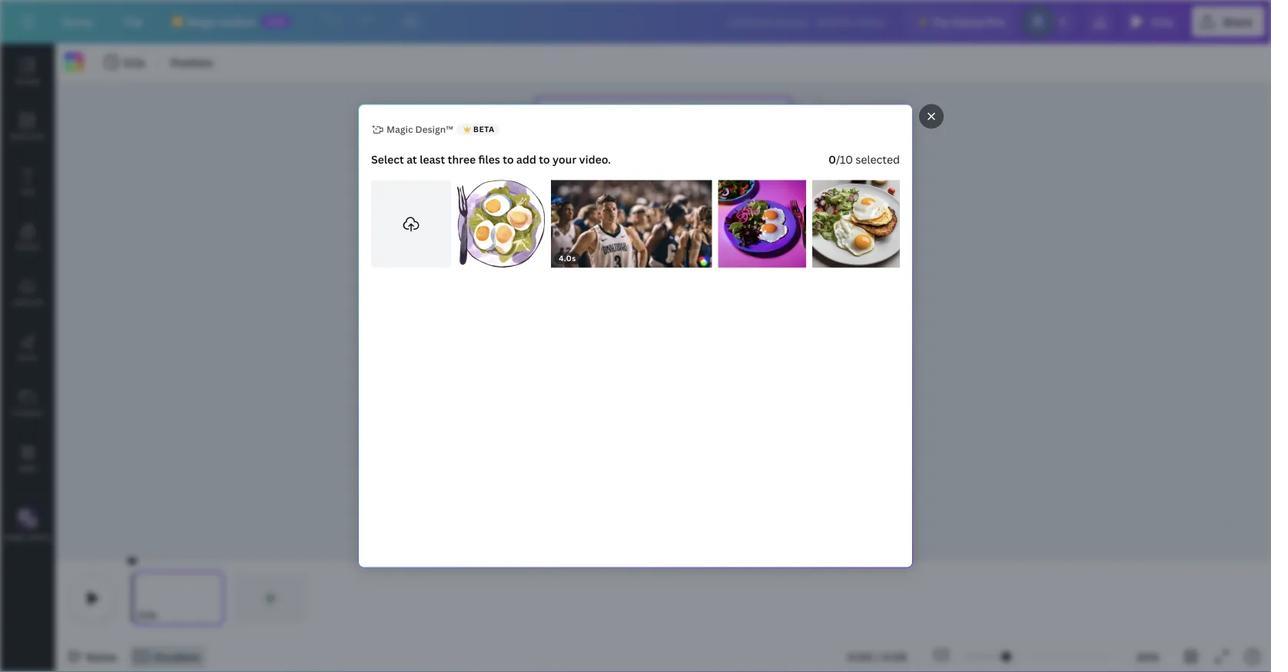 Task type: locate. For each thing, give the bounding box(es) containing it.
design
[[15, 75, 40, 86]]

Page title text field
[[163, 608, 169, 623]]

1 vertical spatial magic
[[387, 123, 413, 136]]

select at least three files to add to your video.
[[371, 152, 611, 167]]

your
[[553, 152, 577, 167]]

draw
[[18, 352, 37, 362]]

5.0s
[[1152, 14, 1173, 29], [124, 55, 145, 70], [138, 609, 157, 622]]

5.0s button
[[1121, 6, 1186, 37], [99, 50, 151, 75], [138, 608, 157, 623]]

1 horizontal spatial magic
[[187, 14, 218, 29]]

2 to from the left
[[539, 152, 550, 167]]

magic inside button
[[4, 532, 26, 542]]

files
[[478, 152, 500, 167]]

duration
[[154, 650, 200, 664]]

/10
[[836, 152, 853, 167]]

to
[[503, 152, 514, 167], [539, 152, 550, 167]]

new
[[266, 16, 286, 27]]

2 horizontal spatial magic
[[387, 123, 413, 136]]

projects button
[[0, 376, 55, 431]]

uploads button
[[0, 265, 55, 320]]

1 horizontal spatial to
[[539, 152, 550, 167]]

magic left the media
[[4, 532, 26, 542]]

try
[[932, 14, 949, 29]]

magic up at
[[387, 123, 413, 136]]

0 vertical spatial 5.0s button
[[1121, 6, 1186, 37]]

beta
[[473, 124, 495, 134]]

magic for magic design™
[[387, 123, 413, 136]]

5.0s for 5.0s button to the middle
[[124, 55, 145, 70]]

0 vertical spatial magic
[[187, 14, 218, 29]]

duration button
[[129, 645, 206, 669]]

to left add
[[503, 152, 514, 167]]

design button
[[0, 44, 55, 99]]

0 horizontal spatial magic
[[4, 532, 26, 542]]

home
[[61, 14, 93, 29]]

brand
[[16, 241, 39, 252]]

1 vertical spatial 5.0s
[[124, 55, 145, 70]]

trimming, end edge slider
[[211, 574, 224, 623]]

2 vertical spatial magic
[[4, 532, 26, 542]]

5.0s inside main menu bar
[[1152, 14, 1173, 29]]

add
[[516, 152, 536, 167]]

0 vertical spatial 5.0s
[[1152, 14, 1173, 29]]

home link
[[49, 6, 105, 37]]

least
[[420, 152, 445, 167]]

magic design™
[[387, 123, 453, 136]]

0 horizontal spatial to
[[503, 152, 514, 167]]

0:00
[[847, 650, 873, 664]]

magic
[[187, 14, 218, 29], [387, 123, 413, 136], [4, 532, 26, 542]]

5.0s for the top 5.0s button
[[1152, 14, 1173, 29]]

brand button
[[0, 210, 55, 265]]

three
[[448, 152, 476, 167]]

magic for magic media
[[4, 532, 26, 542]]

elements button
[[0, 99, 55, 154]]

magic inside main menu bar
[[187, 14, 218, 29]]

0 /10 selected
[[828, 152, 900, 167]]

to right add
[[539, 152, 550, 167]]

switch
[[220, 14, 256, 29]]

projects
[[12, 407, 43, 418]]

uploads
[[12, 297, 43, 307]]

magic left switch
[[187, 14, 218, 29]]

at
[[407, 152, 417, 167]]

text button
[[0, 154, 55, 210]]

apps button
[[0, 431, 55, 486]]



Task type: describe. For each thing, give the bounding box(es) containing it.
design™
[[415, 123, 453, 136]]

q5f2rcc7w4oqsc4gmiwsce.jpg image
[[718, 180, 806, 268]]

Design title text field
[[716, 6, 900, 37]]

selected
[[856, 152, 900, 167]]

elements
[[10, 131, 45, 141]]

side panel tab list
[[0, 44, 55, 554]]

notes
[[86, 650, 117, 664]]

/
[[875, 650, 880, 664]]

canva
[[951, 14, 984, 29]]

0:05
[[882, 650, 907, 664]]

try canva pro
[[932, 14, 1004, 29]]

media
[[28, 532, 51, 542]]

magic media
[[4, 532, 51, 542]]

1 to from the left
[[503, 152, 514, 167]]

notes button
[[61, 645, 123, 669]]

g4sgq0j32wiosiaw0eciy4q.jpg image
[[457, 180, 545, 268]]

main menu bar
[[0, 0, 1271, 44]]

draw button
[[0, 320, 55, 376]]

apps
[[18, 463, 37, 473]]

2 vertical spatial 5.0s
[[138, 609, 157, 622]]

1 vertical spatial 5.0s button
[[99, 50, 151, 75]]

magic switch
[[187, 14, 256, 29]]

video.
[[579, 152, 611, 167]]

0
[[828, 152, 836, 167]]

trimming, start edge slider
[[132, 574, 146, 623]]

magic for magic switch
[[187, 14, 218, 29]]

1cggbpx9w0qw4sgw42u2c.mp4 image
[[551, 180, 712, 268]]

0:00 / 0:05
[[847, 650, 907, 664]]

text
[[20, 186, 35, 196]]

2 vertical spatial 5.0s button
[[138, 608, 157, 623]]

4.0s
[[559, 253, 576, 264]]

try canva pro button
[[906, 6, 1017, 37]]

magic media button
[[0, 499, 55, 554]]

g4sfuhoisw22amcaqoo8qsq.jpg image
[[812, 180, 900, 268]]

pro
[[986, 14, 1004, 29]]

select
[[371, 152, 404, 167]]



Task type: vqa. For each thing, say whether or not it's contained in the screenshot.
VIDEO.
yes



